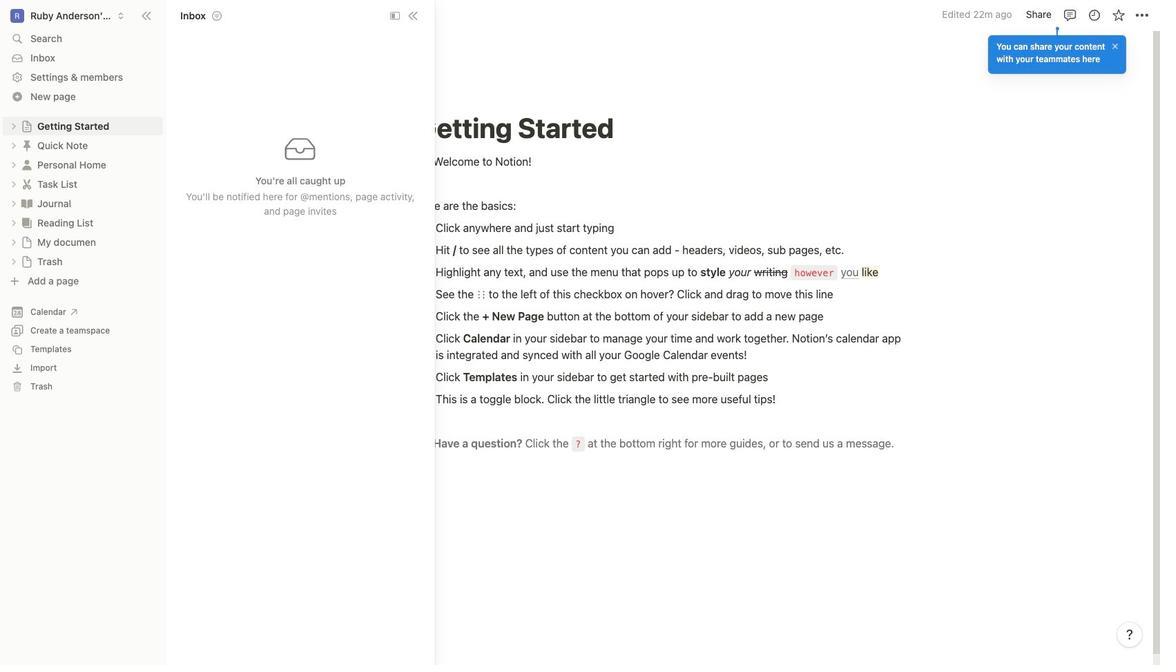 Task type: describe. For each thing, give the bounding box(es) containing it.
3 open image from the top
[[10, 199, 18, 208]]

close inbox image
[[408, 10, 419, 21]]

5 open image from the top
[[10, 257, 18, 266]]

close sidebar image
[[141, 10, 152, 21]]

1 open image from the top
[[10, 141, 18, 150]]



Task type: locate. For each thing, give the bounding box(es) containing it.
open image
[[10, 141, 18, 150], [10, 180, 18, 188], [10, 219, 18, 227], [10, 238, 18, 246], [10, 257, 18, 266]]

open image
[[10, 122, 18, 130], [10, 161, 18, 169], [10, 199, 18, 208]]

comments image
[[1064, 8, 1078, 22]]

updates image
[[1088, 8, 1102, 22]]

2 open image from the top
[[10, 180, 18, 188]]

favorite image
[[1112, 8, 1126, 22]]

3 open image from the top
[[10, 219, 18, 227]]

change page icon image
[[21, 120, 33, 132], [20, 139, 34, 152], [20, 158, 34, 172], [20, 177, 34, 191], [20, 197, 34, 210], [20, 216, 34, 230], [21, 236, 33, 248], [21, 255, 33, 268]]

2 vertical spatial open image
[[10, 199, 18, 208]]

4 open image from the top
[[10, 238, 18, 246]]

1 open image from the top
[[10, 122, 18, 130]]

turn on panel mode image
[[390, 11, 400, 20]]

1 vertical spatial open image
[[10, 161, 18, 169]]

0 vertical spatial open image
[[10, 122, 18, 130]]

filter notifications image
[[211, 10, 222, 21]]

2 open image from the top
[[10, 161, 18, 169]]



Task type: vqa. For each thing, say whether or not it's contained in the screenshot.
Close Inbox IMAGE
yes



